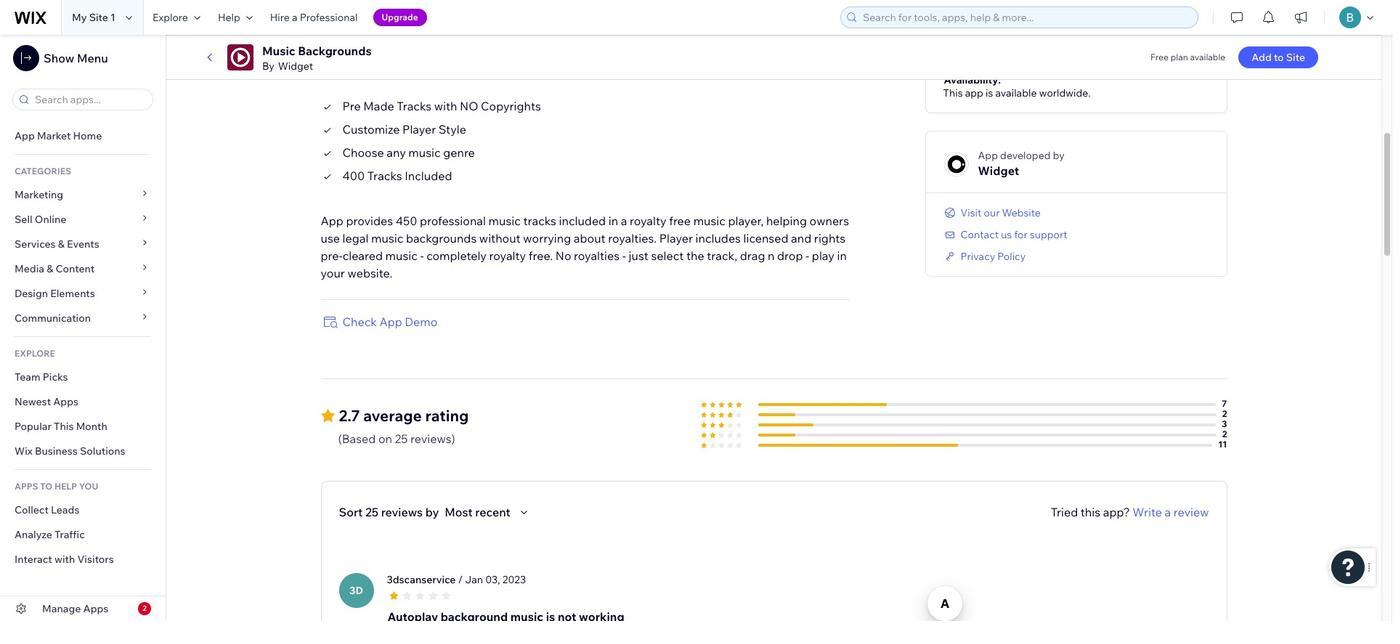 Task type: locate. For each thing, give the bounding box(es) containing it.
25 right sort
[[365, 505, 379, 519]]

1 horizontal spatial with
[[434, 99, 457, 113]]

- left play
[[806, 248, 810, 263]]

player inside app provides 450 professional music tracks included in a royalty free music player, helping owners use legal music backgrounds without worrying about royalties. player includes licensed and rights pre-cleared music - completely royalty free. no royalties - just select the track, drag n drop - play in your website.
[[660, 231, 693, 245]]

1 horizontal spatial this
[[943, 86, 963, 99]]

tried
[[1051, 505, 1078, 519]]

visitors
[[77, 553, 114, 566]]

hire a professional link
[[261, 0, 367, 35]]

my site 1
[[72, 11, 115, 24]]

1 vertical spatial player
[[660, 231, 693, 245]]

the
[[686, 248, 704, 263]]

player
[[403, 122, 436, 136], [660, 231, 693, 245]]

backgrounds down 'professional'
[[298, 44, 372, 58]]

business
[[35, 445, 78, 458]]

1 horizontal spatial apps
[[83, 602, 109, 615]]

1 - from the left
[[420, 248, 424, 263]]

0 horizontal spatial &
[[47, 262, 53, 275]]

music up the "includes"
[[694, 213, 726, 228]]

available right the is
[[996, 86, 1037, 99]]

this for availability:
[[943, 86, 963, 99]]

completely
[[427, 248, 487, 263]]

services
[[15, 238, 56, 251]]

support
[[1030, 228, 1068, 241]]

drag
[[740, 248, 765, 263]]

2
[[1223, 408, 1227, 419], [1223, 428, 1227, 439], [143, 604, 147, 613]]

tracks
[[397, 99, 432, 113], [367, 168, 402, 183]]

sell online
[[15, 213, 66, 226]]

1 vertical spatial available
[[996, 86, 1037, 99]]

0 vertical spatial backgrounds
[[298, 44, 372, 58]]

check app demo
[[343, 314, 438, 329]]

music up included
[[409, 145, 441, 160]]

2 up 11
[[1223, 408, 1227, 419]]

privacy
[[961, 250, 995, 263]]

genre
[[443, 145, 475, 160]]

1 vertical spatial tracks
[[367, 168, 402, 183]]

0 vertical spatial music
[[262, 44, 295, 58]]

0 horizontal spatial widget
[[278, 60, 313, 73]]

2 right manage apps
[[143, 604, 147, 613]]

royalty up royalties.
[[630, 213, 667, 228]]

1 horizontal spatial player
[[660, 231, 693, 245]]

by right "developed"
[[1053, 149, 1065, 162]]

& right the media
[[47, 262, 53, 275]]

site right to
[[1286, 51, 1306, 64]]

backgrounds up pre made tracks with no copyrights
[[368, 60, 464, 79]]

widget inside app developed by widget
[[978, 163, 1019, 178]]

about
[[574, 231, 606, 245]]

25 right on
[[395, 431, 408, 446]]

this left app on the top right of the page
[[943, 86, 963, 99]]

0 vertical spatial tracks
[[397, 99, 432, 113]]

1 vertical spatial music
[[321, 60, 364, 79]]

music backgrounds overview
[[321, 60, 534, 79]]

3 - from the left
[[806, 248, 810, 263]]

apps right manage
[[83, 602, 109, 615]]

0 vertical spatial widget
[[278, 60, 313, 73]]

online
[[35, 213, 66, 226]]

music
[[409, 145, 441, 160], [489, 213, 521, 228], [694, 213, 726, 228], [371, 231, 403, 245], [386, 248, 418, 263]]

check
[[343, 314, 377, 329]]

marketing
[[15, 188, 63, 201]]

by left the most
[[426, 505, 439, 519]]

2 - from the left
[[622, 248, 626, 263]]

0 vertical spatial apps
[[53, 395, 78, 408]]

developed
[[1000, 149, 1051, 162]]

design
[[15, 287, 48, 300]]

2 horizontal spatial a
[[1165, 505, 1171, 519]]

most
[[445, 505, 473, 519]]

media
[[15, 262, 44, 275]]

site left '1'
[[89, 11, 108, 24]]

this inside availability: this app is available worldwide.
[[943, 86, 963, 99]]

app inside sidebar element
[[15, 129, 35, 142]]

0 vertical spatial player
[[403, 122, 436, 136]]

upgrade
[[382, 12, 418, 23]]

0 horizontal spatial this
[[54, 420, 74, 433]]

by
[[1053, 149, 1065, 162], [426, 505, 439, 519]]

music up by
[[262, 44, 295, 58]]

1 vertical spatial backgrounds
[[368, 60, 464, 79]]

widget for music
[[278, 60, 313, 73]]

- down backgrounds
[[420, 248, 424, 263]]

app left demo
[[380, 314, 402, 329]]

sort 25 reviews by
[[339, 505, 439, 519]]

a up royalties.
[[621, 213, 627, 228]]

widget inside music backgrounds by widget
[[278, 60, 313, 73]]

app market home link
[[0, 124, 166, 148]]

provides
[[346, 213, 393, 228]]

available inside availability: this app is available worldwide.
[[996, 86, 1037, 99]]

media & content link
[[0, 256, 166, 281]]

apps up "popular this month"
[[53, 395, 78, 408]]

with left no
[[434, 99, 457, 113]]

our
[[984, 206, 1000, 219]]

contact us for support link
[[943, 228, 1068, 241]]

visit our website
[[961, 206, 1041, 219]]

1 horizontal spatial widget
[[978, 163, 1019, 178]]

1 vertical spatial &
[[47, 262, 53, 275]]

music inside music backgrounds by widget
[[262, 44, 295, 58]]

website.
[[348, 266, 393, 280]]

team picks
[[15, 371, 68, 384]]

app left market
[[15, 129, 35, 142]]

a right hire
[[292, 11, 298, 24]]

0 vertical spatial this
[[943, 86, 963, 99]]

this up wix business solutions
[[54, 420, 74, 433]]

1 vertical spatial royalty
[[489, 248, 526, 263]]

1 vertical spatial widget
[[978, 163, 1019, 178]]

1 horizontal spatial -
[[622, 248, 626, 263]]

included
[[405, 168, 452, 183]]

1 vertical spatial apps
[[83, 602, 109, 615]]

tracks
[[523, 213, 556, 228]]

music for music backgrounds by widget
[[262, 44, 295, 58]]

with down traffic
[[54, 553, 75, 566]]

1 horizontal spatial a
[[621, 213, 627, 228]]

widget down "developed"
[[978, 163, 1019, 178]]

helping
[[766, 213, 807, 228]]

backgrounds inside music backgrounds by widget
[[298, 44, 372, 58]]

1 horizontal spatial &
[[58, 238, 65, 251]]

1 horizontal spatial royalty
[[630, 213, 667, 228]]

recent
[[475, 505, 511, 519]]

1 horizontal spatial site
[[1286, 51, 1306, 64]]

in up royalties.
[[609, 213, 618, 228]]

2 vertical spatial a
[[1165, 505, 1171, 519]]

upgrade button
[[373, 9, 427, 26]]

newest apps link
[[0, 389, 166, 414]]

app
[[965, 86, 984, 99]]

0 horizontal spatial 25
[[365, 505, 379, 519]]

3
[[1222, 418, 1227, 429]]

player down free
[[660, 231, 693, 245]]

1 vertical spatial a
[[621, 213, 627, 228]]

demo
[[405, 314, 438, 329]]

music up pre on the top of the page
[[321, 60, 364, 79]]

0 vertical spatial a
[[292, 11, 298, 24]]

hire a professional
[[270, 11, 358, 24]]

this
[[1081, 505, 1101, 519]]

owners
[[810, 213, 849, 228]]

no
[[556, 248, 571, 263]]

0 vertical spatial 25
[[395, 431, 408, 446]]

drop
[[777, 248, 803, 263]]

2.7
[[339, 406, 360, 425]]

app inside app provides 450 professional music tracks included in a royalty free music player, helping owners use legal music backgrounds without worrying about royalties. player includes licensed and rights pre-cleared music - completely royalty free. no royalties - just select the track, drag n drop - play in your website.
[[321, 213, 344, 228]]

0 vertical spatial by
[[1053, 149, 1065, 162]]

1 vertical spatial site
[[1286, 51, 1306, 64]]

1 vertical spatial 25
[[365, 505, 379, 519]]

0 vertical spatial 2
[[1223, 408, 1227, 419]]

show menu
[[44, 51, 108, 65]]

royalty down without
[[489, 248, 526, 263]]

1 horizontal spatial by
[[1053, 149, 1065, 162]]

music down 450
[[386, 248, 418, 263]]

app up use
[[321, 213, 344, 228]]

player up 'choose any music genre' on the top left of page
[[403, 122, 436, 136]]

app
[[15, 129, 35, 142], [978, 149, 998, 162], [321, 213, 344, 228], [380, 314, 402, 329]]

a right write
[[1165, 505, 1171, 519]]

1 vertical spatial this
[[54, 420, 74, 433]]

2 vertical spatial 2
[[143, 604, 147, 613]]

2 horizontal spatial -
[[806, 248, 810, 263]]

0 horizontal spatial -
[[420, 248, 424, 263]]

privacy policy link
[[943, 250, 1026, 263]]

0 vertical spatial royalty
[[630, 213, 667, 228]]

app for app developed by widget
[[978, 149, 998, 162]]

25
[[395, 431, 408, 446], [365, 505, 379, 519]]

0 horizontal spatial with
[[54, 553, 75, 566]]

market
[[37, 129, 71, 142]]

widget right by
[[278, 60, 313, 73]]

1 horizontal spatial in
[[837, 248, 847, 263]]

app for app provides 450 professional music tracks included in a royalty free music player, helping owners use legal music backgrounds without worrying about royalties. player includes licensed and rights pre-cleared music - completely royalty free. no royalties - just select the track, drag n drop - play in your website.
[[321, 213, 344, 228]]

sell
[[15, 213, 32, 226]]

0 horizontal spatial by
[[426, 505, 439, 519]]

0 vertical spatial site
[[89, 11, 108, 24]]

add to site
[[1252, 51, 1306, 64]]

picks
[[43, 371, 68, 384]]

in right play
[[837, 248, 847, 263]]

0 horizontal spatial available
[[996, 86, 1037, 99]]

widget for app
[[978, 163, 1019, 178]]

play
[[812, 248, 835, 263]]

& left events
[[58, 238, 65, 251]]

free plan available
[[1151, 52, 1226, 62]]

plan
[[1171, 52, 1188, 62]]

0 horizontal spatial apps
[[53, 395, 78, 408]]

interact with visitors link
[[0, 547, 166, 572]]

0 horizontal spatial music
[[262, 44, 295, 58]]

analyze traffic link
[[0, 522, 166, 547]]

pre-
[[321, 248, 343, 263]]

3dscanservice
[[387, 573, 456, 586]]

0 vertical spatial available
[[1190, 52, 1226, 62]]

0 horizontal spatial site
[[89, 11, 108, 24]]

reviews
[[381, 505, 423, 519]]

0 vertical spatial &
[[58, 238, 65, 251]]

available right plan
[[1190, 52, 1226, 62]]

wix business solutions link
[[0, 439, 166, 464]]

1 horizontal spatial music
[[321, 60, 364, 79]]

2 inside sidebar element
[[143, 604, 147, 613]]

0 vertical spatial with
[[434, 99, 457, 113]]

manage apps
[[42, 602, 109, 615]]

music down provides
[[371, 231, 403, 245]]

0 horizontal spatial in
[[609, 213, 618, 228]]

this inside sidebar element
[[54, 420, 74, 433]]

analyze traffic
[[15, 528, 85, 541]]

newest apps
[[15, 395, 78, 408]]

0 horizontal spatial royalty
[[489, 248, 526, 263]]

tracks up customize player style
[[397, 99, 432, 113]]

2 down 7
[[1223, 428, 1227, 439]]

tracks down any
[[367, 168, 402, 183]]

app inside app developed by widget
[[978, 149, 998, 162]]

apps for manage apps
[[83, 602, 109, 615]]

1 vertical spatial with
[[54, 553, 75, 566]]

- left the just
[[622, 248, 626, 263]]

app right developed by widget image on the top of the page
[[978, 149, 998, 162]]

1 vertical spatial in
[[837, 248, 847, 263]]

450
[[396, 213, 417, 228]]



Task type: describe. For each thing, give the bounding box(es) containing it.
with inside sidebar element
[[54, 553, 75, 566]]

content
[[56, 262, 95, 275]]

for
[[1015, 228, 1028, 241]]

team picks link
[[0, 365, 166, 389]]

by inside app developed by widget
[[1053, 149, 1065, 162]]

wix business solutions
[[15, 445, 125, 458]]

3d
[[349, 584, 363, 597]]

developed by widget image
[[943, 151, 970, 177]]

select
[[651, 248, 684, 263]]

n
[[768, 248, 775, 263]]

media & content
[[15, 262, 95, 275]]

average
[[363, 406, 422, 425]]

a inside app provides 450 professional music tracks included in a royalty free music player, helping owners use legal music backgrounds without worrying about royalties. player includes licensed and rights pre-cleared music - completely royalty free. no royalties - just select the track, drag n drop - play in your website.
[[621, 213, 627, 228]]

1 horizontal spatial available
[[1190, 52, 1226, 62]]

worldwide.
[[1039, 86, 1091, 99]]

0 horizontal spatial player
[[403, 122, 436, 136]]

marketing link
[[0, 182, 166, 207]]

collect leads
[[15, 503, 80, 517]]

app for app market home
[[15, 129, 35, 142]]

customize player style
[[343, 122, 466, 136]]

sell online link
[[0, 207, 166, 232]]

apps for newest apps
[[53, 395, 78, 408]]

jan
[[465, 573, 483, 586]]

copyrights
[[481, 99, 541, 113]]

11
[[1219, 439, 1227, 449]]

/
[[458, 573, 463, 586]]

free
[[669, 213, 691, 228]]

legal
[[343, 231, 369, 245]]

availability: this app is available worldwide.
[[943, 73, 1091, 99]]

design elements link
[[0, 281, 166, 306]]

backgrounds for overview
[[368, 60, 464, 79]]

royalties
[[574, 248, 620, 263]]

this for popular
[[54, 420, 74, 433]]

& for events
[[58, 238, 65, 251]]

03,
[[485, 573, 500, 586]]

popular this month link
[[0, 414, 166, 439]]

licensed
[[744, 231, 789, 245]]

my
[[72, 11, 87, 24]]

add
[[1252, 51, 1272, 64]]

style
[[439, 122, 466, 136]]

sidebar element
[[0, 35, 166, 621]]

choose
[[343, 145, 384, 160]]

newest
[[15, 395, 51, 408]]

write a review button
[[1133, 503, 1209, 521]]

hire
[[270, 11, 290, 24]]

2023
[[503, 573, 526, 586]]

apps
[[15, 481, 38, 492]]

0 horizontal spatial a
[[292, 11, 298, 24]]

write
[[1133, 505, 1162, 519]]

& for content
[[47, 262, 53, 275]]

review
[[1174, 505, 1209, 519]]

without
[[479, 231, 521, 245]]

sort
[[339, 505, 363, 519]]

categories
[[15, 166, 71, 177]]

interact
[[15, 553, 52, 566]]

use
[[321, 231, 340, 245]]

team
[[15, 371, 40, 384]]

1
[[110, 11, 115, 24]]

400 tracks included
[[343, 168, 452, 183]]

apps to help you
[[15, 481, 98, 492]]

overview
[[468, 60, 534, 79]]

made
[[363, 99, 394, 113]]

menu
[[77, 51, 108, 65]]

Search for tools, apps, help & more... field
[[859, 7, 1194, 28]]

Search apps... field
[[31, 89, 148, 110]]

7
[[1222, 398, 1227, 409]]

400
[[343, 168, 365, 183]]

month
[[76, 420, 107, 433]]

availability:
[[944, 73, 1001, 86]]

by
[[262, 60, 274, 73]]

professional
[[420, 213, 486, 228]]

music up without
[[489, 213, 521, 228]]

3dscanservice / jan 03, 2023
[[387, 573, 526, 586]]

privacy policy
[[961, 250, 1026, 263]]

visit our website link
[[943, 206, 1041, 219]]

0 vertical spatial in
[[609, 213, 618, 228]]

customize
[[343, 122, 400, 136]]

contact us for support
[[961, 228, 1068, 241]]

(based on 25 reviews)
[[338, 431, 455, 446]]

(based
[[338, 431, 376, 446]]

1 vertical spatial 2
[[1223, 428, 1227, 439]]

royalties.
[[608, 231, 657, 245]]

services & events link
[[0, 232, 166, 256]]

communication
[[15, 312, 93, 325]]

professional
[[300, 11, 358, 24]]

site inside "button"
[[1286, 51, 1306, 64]]

cleared
[[343, 248, 383, 263]]

explore
[[15, 348, 55, 359]]

and
[[791, 231, 812, 245]]

backgrounds for by
[[298, 44, 372, 58]]

popular this month
[[15, 420, 107, 433]]

your
[[321, 266, 345, 280]]

communication link
[[0, 306, 166, 331]]

1 vertical spatial by
[[426, 505, 439, 519]]

includes
[[696, 231, 741, 245]]

1 horizontal spatial 25
[[395, 431, 408, 446]]

analyze
[[15, 528, 52, 541]]

help
[[218, 11, 240, 24]]

show
[[44, 51, 74, 65]]

player,
[[728, 213, 764, 228]]

no
[[460, 99, 478, 113]]

to
[[40, 481, 52, 492]]

music backgrounds logo image
[[227, 44, 254, 70]]

rights
[[814, 231, 846, 245]]

music for music backgrounds overview
[[321, 60, 364, 79]]

app?
[[1103, 505, 1130, 519]]

any
[[387, 145, 406, 160]]

design elements
[[15, 287, 95, 300]]



Task type: vqa. For each thing, say whether or not it's contained in the screenshot.
'Show Menu' BUTTON
yes



